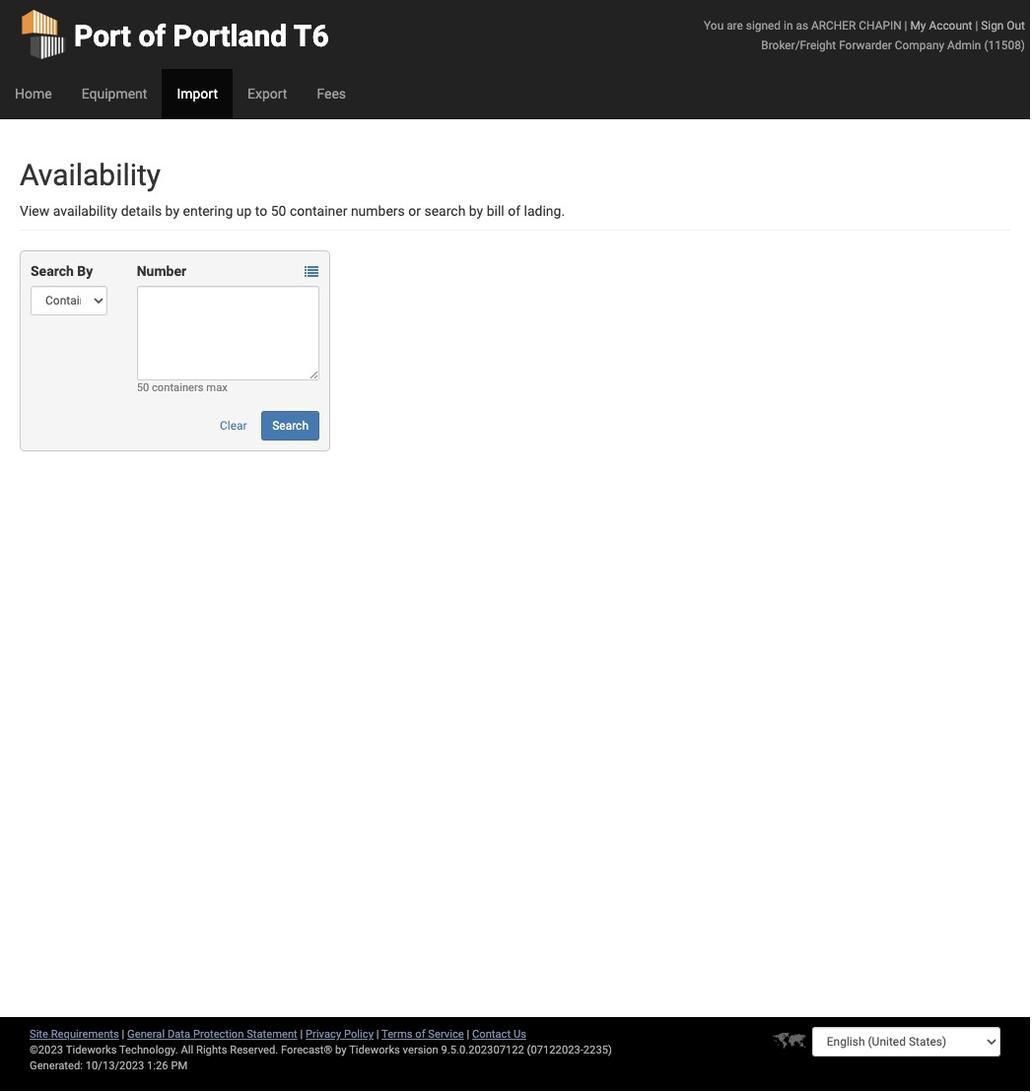 Task type: describe. For each thing, give the bounding box(es) containing it.
2 horizontal spatial by
[[469, 203, 483, 219]]

contact
[[472, 1028, 511, 1041]]

sign
[[981, 19, 1004, 33]]

generated:
[[30, 1060, 83, 1072]]

archer
[[811, 19, 856, 33]]

2235)
[[583, 1044, 612, 1057]]

account
[[929, 19, 972, 33]]

you are signed in as archer chapin | my account | sign out broker/freight forwarder company admin (11508)
[[704, 19, 1025, 52]]

rights
[[196, 1044, 227, 1057]]

search by
[[31, 263, 93, 279]]

service
[[428, 1028, 464, 1041]]

50 containers max
[[137, 381, 228, 394]]

signed
[[746, 19, 781, 33]]

fees
[[317, 86, 346, 102]]

show list image
[[305, 265, 318, 279]]

availability
[[20, 158, 161, 192]]

to
[[255, 203, 267, 219]]

you
[[704, 19, 724, 33]]

container
[[290, 203, 347, 219]]

broker/freight
[[761, 38, 836, 52]]

©2023 tideworks
[[30, 1044, 117, 1057]]

terms of service link
[[382, 1028, 464, 1041]]

10/13/2023
[[85, 1060, 144, 1072]]

version
[[403, 1044, 438, 1057]]

(11508)
[[984, 38, 1025, 52]]

import
[[177, 86, 218, 102]]

up
[[236, 203, 252, 219]]

pm
[[171, 1060, 188, 1072]]

data
[[167, 1028, 190, 1041]]

site requirements | general data protection statement | privacy policy | terms of service | contact us ©2023 tideworks technology. all rights reserved. forecast® by tideworks version 9.5.0.202307122 (07122023-2235) generated: 10/13/2023 1:26 pm
[[30, 1028, 612, 1072]]

portland
[[173, 19, 287, 53]]

search for search
[[272, 419, 309, 433]]

export
[[247, 86, 287, 102]]

my
[[910, 19, 926, 33]]

home
[[15, 86, 52, 102]]

import button
[[162, 69, 233, 118]]

1 horizontal spatial 50
[[271, 203, 286, 219]]

all
[[181, 1044, 193, 1057]]

clear
[[220, 419, 247, 433]]

1:26
[[147, 1060, 168, 1072]]

max
[[206, 381, 228, 394]]

contact us link
[[472, 1028, 526, 1041]]

policy
[[344, 1028, 374, 1041]]

containers
[[152, 381, 204, 394]]

or
[[408, 203, 421, 219]]

my account link
[[910, 19, 972, 33]]

chapin
[[859, 19, 902, 33]]

Number text field
[[137, 286, 319, 380]]

availability
[[53, 203, 117, 219]]

view
[[20, 203, 50, 219]]

port of portland t6
[[74, 19, 329, 53]]



Task type: vqa. For each thing, say whether or not it's contained in the screenshot.
site requirements | general data protection statement | privacy policy | terms of service | contact us ©2023 tideworks technology. all rights reserved. forecast® by tideworks version 9.5.0.202307122 (07122023-2235) generated: 10/13/2023 2:01 pm
no



Task type: locate. For each thing, give the bounding box(es) containing it.
0 horizontal spatial 50
[[137, 381, 149, 394]]

| up forecast®
[[300, 1028, 303, 1041]]

terms
[[382, 1028, 413, 1041]]

9.5.0.202307122
[[441, 1044, 524, 1057]]

us
[[513, 1028, 526, 1041]]

1 horizontal spatial search
[[272, 419, 309, 433]]

1 vertical spatial search
[[272, 419, 309, 433]]

site requirements link
[[30, 1028, 119, 1041]]

view availability details by entering up to 50 container numbers or search by bill of lading.
[[20, 203, 565, 219]]

forwarder
[[839, 38, 892, 52]]

2 vertical spatial of
[[415, 1028, 425, 1041]]

| left sign
[[975, 19, 978, 33]]

tideworks
[[349, 1044, 400, 1057]]

1 horizontal spatial by
[[335, 1044, 347, 1057]]

1 vertical spatial of
[[508, 203, 521, 219]]

| left general
[[122, 1028, 125, 1041]]

equipment button
[[67, 69, 162, 118]]

0 vertical spatial of
[[138, 19, 166, 53]]

privacy
[[306, 1028, 341, 1041]]

by right the details
[[165, 203, 179, 219]]

of inside site requirements | general data protection statement | privacy policy | terms of service | contact us ©2023 tideworks technology. all rights reserved. forecast® by tideworks version 9.5.0.202307122 (07122023-2235) generated: 10/13/2023 1:26 pm
[[415, 1028, 425, 1041]]

of right the bill
[[508, 203, 521, 219]]

search
[[424, 203, 466, 219]]

0 horizontal spatial of
[[138, 19, 166, 53]]

details
[[121, 203, 162, 219]]

search inside search button
[[272, 419, 309, 433]]

statement
[[247, 1028, 297, 1041]]

0 horizontal spatial search
[[31, 263, 74, 279]]

|
[[904, 19, 907, 33], [975, 19, 978, 33], [122, 1028, 125, 1041], [300, 1028, 303, 1041], [376, 1028, 379, 1041], [467, 1028, 469, 1041]]

by down privacy policy link
[[335, 1044, 347, 1057]]

by left the bill
[[469, 203, 483, 219]]

entering
[[183, 203, 233, 219]]

protection
[[193, 1028, 244, 1041]]

lading.
[[524, 203, 565, 219]]

search
[[31, 263, 74, 279], [272, 419, 309, 433]]

search right clear
[[272, 419, 309, 433]]

forecast®
[[281, 1044, 332, 1057]]

(07122023-
[[527, 1044, 583, 1057]]

out
[[1007, 19, 1025, 33]]

number
[[137, 263, 186, 279]]

general
[[127, 1028, 165, 1041]]

are
[[727, 19, 743, 33]]

fees button
[[302, 69, 361, 118]]

search button
[[261, 411, 319, 441]]

2 horizontal spatial of
[[508, 203, 521, 219]]

reserved.
[[230, 1044, 278, 1057]]

of
[[138, 19, 166, 53], [508, 203, 521, 219], [415, 1028, 425, 1041]]

| up tideworks
[[376, 1028, 379, 1041]]

general data protection statement link
[[127, 1028, 297, 1041]]

admin
[[947, 38, 981, 52]]

of up the version
[[415, 1028, 425, 1041]]

search for search by
[[31, 263, 74, 279]]

privacy policy link
[[306, 1028, 374, 1041]]

numbers
[[351, 203, 405, 219]]

equipment
[[81, 86, 147, 102]]

by
[[165, 203, 179, 219], [469, 203, 483, 219], [335, 1044, 347, 1057]]

| left my
[[904, 19, 907, 33]]

in
[[784, 19, 793, 33]]

export button
[[233, 69, 302, 118]]

by inside site requirements | general data protection statement | privacy policy | terms of service | contact us ©2023 tideworks technology. all rights reserved. forecast® by tideworks version 9.5.0.202307122 (07122023-2235) generated: 10/13/2023 1:26 pm
[[335, 1044, 347, 1057]]

clear button
[[209, 411, 258, 441]]

50 left containers
[[137, 381, 149, 394]]

50
[[271, 203, 286, 219], [137, 381, 149, 394]]

| up 9.5.0.202307122
[[467, 1028, 469, 1041]]

site
[[30, 1028, 48, 1041]]

0 vertical spatial search
[[31, 263, 74, 279]]

as
[[796, 19, 808, 33]]

home button
[[0, 69, 67, 118]]

technology.
[[119, 1044, 178, 1057]]

sign out link
[[981, 19, 1025, 33]]

requirements
[[51, 1028, 119, 1041]]

50 right to
[[271, 203, 286, 219]]

port
[[74, 19, 131, 53]]

t6
[[294, 19, 329, 53]]

1 vertical spatial 50
[[137, 381, 149, 394]]

of right port
[[138, 19, 166, 53]]

search left by
[[31, 263, 74, 279]]

bill
[[487, 203, 504, 219]]

by
[[77, 263, 93, 279]]

company
[[895, 38, 944, 52]]

1 horizontal spatial of
[[415, 1028, 425, 1041]]

port of portland t6 link
[[20, 0, 329, 69]]

0 vertical spatial 50
[[271, 203, 286, 219]]

0 horizontal spatial by
[[165, 203, 179, 219]]



